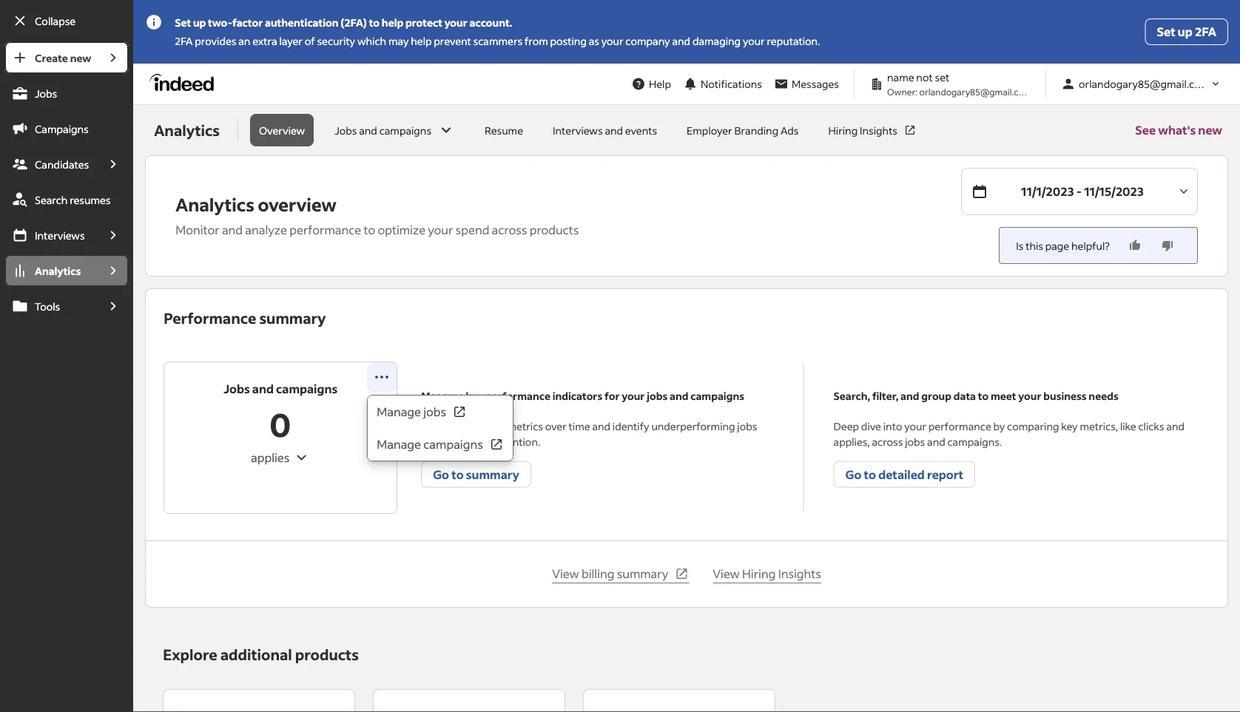 Task type: vqa. For each thing, say whether or not it's contained in the screenshot.
$13
no



Task type: locate. For each thing, give the bounding box(es) containing it.
overview
[[258, 193, 337, 216]]

jobs right underperforming
[[737, 420, 757, 433]]

and inside button
[[359, 124, 377, 137]]

up left two-
[[193, 16, 206, 29]]

your right for
[[622, 389, 645, 403]]

and inside jobs and campaigns 0
[[252, 381, 274, 397]]

0 horizontal spatial help
[[382, 16, 403, 29]]

resume link
[[476, 114, 532, 147]]

0 vertical spatial interviews
[[553, 124, 603, 137]]

1 manage from the top
[[377, 404, 421, 420]]

into
[[883, 420, 902, 433]]

employer
[[687, 124, 732, 137]]

over
[[545, 420, 567, 433]]

0 horizontal spatial performance
[[290, 222, 361, 238]]

this page is not helpful image
[[1160, 238, 1175, 253]]

1 horizontal spatial orlandogary85@gmail.com
[[1079, 77, 1210, 91]]

search,
[[834, 389, 870, 403]]

resume
[[485, 124, 523, 137]]

analyze
[[245, 222, 287, 238]]

see what's new
[[1135, 122, 1222, 138]]

0 horizontal spatial new
[[70, 51, 91, 64]]

up for two-
[[193, 16, 206, 29]]

performance inside deep dive into your performance by comparing key metrics, like clicks and applies, across jobs and campaigns.
[[929, 420, 991, 433]]

1 horizontal spatial interviews
[[553, 124, 603, 137]]

new right create
[[70, 51, 91, 64]]

jobs
[[647, 389, 668, 403], [423, 404, 446, 420], [737, 420, 757, 433], [905, 435, 925, 448]]

manage down the toggle menu image
[[377, 404, 421, 420]]

help
[[382, 16, 403, 29], [411, 34, 432, 48]]

0 horizontal spatial insights
[[778, 566, 821, 582]]

2 horizontal spatial jobs
[[335, 124, 357, 137]]

account.
[[470, 16, 512, 29]]

0 horizontal spatial view
[[552, 566, 579, 582]]

0 horizontal spatial interviews
[[35, 229, 85, 242]]

notifications
[[701, 77, 762, 91]]

reputation.
[[767, 34, 820, 48]]

hiring inside hiring insights link
[[828, 124, 858, 137]]

your left the spend
[[428, 222, 453, 238]]

and inside 'evaluate your key metrics over time and identify underperforming jobs that need your attention.'
[[592, 420, 611, 433]]

interviews and events link
[[544, 114, 666, 147]]

orlandogary85@gmail.com inside name not set owner: orlandogary85@gmail.com
[[920, 86, 1032, 97]]

0 vertical spatial insights
[[860, 124, 898, 137]]

1 vertical spatial hiring
[[742, 566, 776, 582]]

0 vertical spatial jobs
[[35, 87, 57, 100]]

0 vertical spatial new
[[70, 51, 91, 64]]

campaigns inside jobs and campaigns 0
[[276, 381, 338, 397]]

overview
[[259, 124, 305, 137]]

identify
[[613, 420, 649, 433]]

go to detailed report
[[846, 467, 964, 482]]

resumes
[[70, 193, 111, 206]]

0 horizontal spatial key
[[466, 389, 483, 403]]

analytics inside analytics overview monitor and analyze performance to optimize your spend across products
[[176, 193, 254, 216]]

go for go to detailed report
[[846, 467, 862, 482]]

your right the as
[[601, 34, 624, 48]]

performance
[[164, 309, 256, 328]]

is
[[1016, 239, 1024, 252]]

view
[[552, 566, 579, 582], [713, 566, 740, 582]]

indeed home image
[[150, 74, 221, 91]]

see what's new button
[[1135, 105, 1222, 155]]

search resumes link
[[4, 184, 129, 216]]

0 vertical spatial analytics
[[154, 121, 220, 140]]

2 vertical spatial summary
[[617, 566, 668, 582]]

1 go from the left
[[433, 467, 449, 482]]

orlandogary85@gmail.com down the set
[[920, 86, 1032, 97]]

2 go from the left
[[846, 467, 862, 482]]

to down need
[[452, 467, 464, 482]]

security
[[317, 34, 355, 48]]

create
[[35, 51, 68, 64]]

0 horizontal spatial across
[[492, 222, 527, 238]]

campaigns.
[[948, 435, 1002, 448]]

new right what's
[[1198, 122, 1222, 138]]

2 view from the left
[[713, 566, 740, 582]]

go for go to summary
[[433, 467, 449, 482]]

up
[[193, 16, 206, 29], [1178, 24, 1193, 39]]

collapse button
[[4, 4, 129, 37]]

applies,
[[834, 435, 870, 448]]

1 horizontal spatial new
[[1198, 122, 1222, 138]]

0 vertical spatial hiring
[[828, 124, 858, 137]]

campaigns
[[35, 122, 89, 135]]

evaluate
[[421, 420, 462, 433]]

interviews left events
[[553, 124, 603, 137]]

11/1/2023 - 11/15/2023
[[1021, 184, 1144, 199]]

0 horizontal spatial set
[[175, 16, 191, 29]]

key
[[466, 389, 483, 403], [489, 420, 505, 433], [1061, 420, 1078, 433]]

interviews
[[553, 124, 603, 137], [35, 229, 85, 242]]

employer branding ads link
[[678, 114, 808, 147]]

1 horizontal spatial view
[[713, 566, 740, 582]]

1 horizontal spatial across
[[872, 435, 903, 448]]

key right measure
[[466, 389, 483, 403]]

your right into
[[904, 420, 927, 433]]

2 horizontal spatial performance
[[929, 420, 991, 433]]

help button
[[625, 70, 677, 98]]

0 vertical spatial across
[[492, 222, 527, 238]]

interviews down 'search resumes' link
[[35, 229, 85, 242]]

create new link
[[4, 41, 98, 74]]

0 horizontal spatial hiring
[[742, 566, 776, 582]]

set
[[935, 71, 950, 84]]

1 horizontal spatial key
[[489, 420, 505, 433]]

your right need
[[469, 435, 491, 448]]

go down applies,
[[846, 467, 862, 482]]

jobs inside jobs and campaigns 0
[[224, 381, 250, 397]]

to left optimize
[[364, 222, 375, 238]]

0 vertical spatial summary
[[259, 309, 326, 328]]

2 vertical spatial jobs
[[224, 381, 250, 397]]

summary for view billing summary
[[617, 566, 668, 582]]

interviews inside menu bar
[[35, 229, 85, 242]]

go down the 'manage campaigns' link
[[433, 467, 449, 482]]

0 horizontal spatial go
[[433, 467, 449, 482]]

jobs inside menu bar
[[35, 87, 57, 100]]

campaigns
[[379, 124, 431, 137], [276, 381, 338, 397], [691, 389, 744, 403], [423, 437, 483, 452]]

tools link
[[4, 290, 98, 323]]

1 vertical spatial analytics
[[176, 193, 254, 216]]

jobs and campaigns button
[[326, 114, 464, 147]]

2 manage from the top
[[377, 437, 421, 452]]

1 horizontal spatial summary
[[466, 467, 519, 482]]

new inside button
[[1198, 122, 1222, 138]]

up inside set up two-factor authentication (2fa) to help protect your account. 2fa provides an extra layer of security which may help prevent scammers from posting as your company and damaging your reputation.
[[193, 16, 206, 29]]

1 horizontal spatial hiring
[[828, 124, 858, 137]]

menu bar containing create new
[[0, 41, 133, 713]]

insights
[[860, 124, 898, 137], [778, 566, 821, 582]]

performance inside analytics overview monitor and analyze performance to optimize your spend across products
[[290, 222, 361, 238]]

to left the detailed
[[864, 467, 876, 482]]

owner:
[[887, 86, 918, 97]]

performance summary
[[164, 309, 326, 328]]

0 horizontal spatial 2fa
[[175, 34, 193, 48]]

by
[[993, 420, 1005, 433]]

help down protect
[[411, 34, 432, 48]]

key left metrics,
[[1061, 420, 1078, 433]]

layer
[[279, 34, 303, 48]]

1 horizontal spatial jobs
[[224, 381, 250, 397]]

jobs down performance summary
[[224, 381, 250, 397]]

manage left that on the bottom left
[[377, 437, 421, 452]]

menu bar
[[0, 41, 133, 713]]

manage campaigns
[[377, 437, 483, 452]]

insights inside view hiring insights link
[[778, 566, 821, 582]]

1 horizontal spatial go
[[846, 467, 862, 482]]

new
[[70, 51, 91, 64], [1198, 122, 1222, 138]]

1 vertical spatial help
[[411, 34, 432, 48]]

view for view hiring insights
[[713, 566, 740, 582]]

2 horizontal spatial key
[[1061, 420, 1078, 433]]

jobs for jobs
[[35, 87, 57, 100]]

orlandogary85@gmail.com up see
[[1079, 77, 1210, 91]]

-
[[1077, 184, 1082, 199]]

dive
[[861, 420, 881, 433]]

to up which
[[369, 16, 380, 29]]

jobs inside button
[[335, 124, 357, 137]]

jobs up the go to detailed report
[[905, 435, 925, 448]]

1 vertical spatial new
[[1198, 122, 1222, 138]]

summary
[[259, 309, 326, 328], [466, 467, 519, 482], [617, 566, 668, 582]]

protect
[[406, 16, 442, 29]]

to right data
[[978, 389, 989, 403]]

toggle menu image
[[373, 369, 391, 386]]

analytics up monitor
[[176, 193, 254, 216]]

1 vertical spatial products
[[295, 645, 359, 665]]

2fa
[[1195, 24, 1217, 39], [175, 34, 193, 48]]

1 horizontal spatial up
[[1178, 24, 1193, 39]]

hiring
[[828, 124, 858, 137], [742, 566, 776, 582]]

1 vertical spatial summary
[[466, 467, 519, 482]]

2 horizontal spatial summary
[[617, 566, 668, 582]]

set
[[175, 16, 191, 29], [1157, 24, 1176, 39]]

detailed
[[879, 467, 925, 482]]

performance up metrics
[[485, 389, 550, 403]]

across right the spend
[[492, 222, 527, 238]]

page
[[1045, 239, 1069, 252]]

set up two-factor authentication (2fa) to help protect your account. 2fa provides an extra layer of security which may help prevent scammers from posting as your company and damaging your reputation.
[[175, 16, 820, 48]]

0 vertical spatial manage
[[377, 404, 421, 420]]

orlandogary85@gmail.com button
[[1055, 70, 1228, 98]]

performance down overview
[[290, 222, 361, 238]]

of
[[305, 34, 315, 48]]

your right meet
[[1018, 389, 1042, 403]]

set inside set up two-factor authentication (2fa) to help protect your account. 2fa provides an extra layer of security which may help prevent scammers from posting as your company and damaging your reputation.
[[175, 16, 191, 29]]

help up may
[[382, 16, 403, 29]]

analytics down indeed home image
[[154, 121, 220, 140]]

key up attention.
[[489, 420, 505, 433]]

1 vertical spatial across
[[872, 435, 903, 448]]

analytics down "interviews" link
[[35, 264, 81, 277]]

manage inside the 'manage campaigns' link
[[377, 437, 421, 452]]

set up orlandogary85@gmail.com dropdown button
[[1157, 24, 1176, 39]]

across down into
[[872, 435, 903, 448]]

1 vertical spatial interviews
[[35, 229, 85, 242]]

filter,
[[872, 389, 899, 403]]

across
[[492, 222, 527, 238], [872, 435, 903, 448]]

measure key performance indicators for your jobs and campaigns
[[421, 389, 744, 403]]

1 vertical spatial manage
[[377, 437, 421, 452]]

set left two-
[[175, 16, 191, 29]]

jobs inside deep dive into your performance by comparing key metrics, like clicks and applies, across jobs and campaigns.
[[905, 435, 925, 448]]

jobs and campaigns
[[335, 124, 431, 137]]

employer branding ads
[[687, 124, 799, 137]]

11/1/2023
[[1021, 184, 1074, 199]]

1 vertical spatial insights
[[778, 566, 821, 582]]

manage for manage campaigns
[[377, 437, 421, 452]]

set for set up two-factor authentication (2fa) to help protect your account. 2fa provides an extra layer of security which may help prevent scammers from posting as your company and damaging your reputation.
[[175, 16, 191, 29]]

1 view from the left
[[552, 566, 579, 582]]

view hiring insights
[[713, 566, 821, 582]]

1 vertical spatial jobs
[[335, 124, 357, 137]]

analytics
[[154, 121, 220, 140], [176, 193, 254, 216], [35, 264, 81, 277]]

up up orlandogary85@gmail.com dropdown button
[[1178, 24, 1193, 39]]

1 horizontal spatial set
[[1157, 24, 1176, 39]]

2 vertical spatial performance
[[929, 420, 991, 433]]

0 vertical spatial performance
[[290, 222, 361, 238]]

is this page helpful?
[[1016, 239, 1110, 252]]

1 horizontal spatial performance
[[485, 389, 550, 403]]

for
[[605, 389, 620, 403]]

jobs for jobs and campaigns 0
[[224, 381, 250, 397]]

manage inside the manage jobs link
[[377, 404, 421, 420]]

business
[[1044, 389, 1087, 403]]

0 horizontal spatial up
[[193, 16, 206, 29]]

and inside set up two-factor authentication (2fa) to help protect your account. 2fa provides an extra layer of security which may help prevent scammers from posting as your company and damaging your reputation.
[[672, 34, 690, 48]]

jobs link
[[4, 77, 129, 110]]

1 horizontal spatial insights
[[860, 124, 898, 137]]

jobs right "overview" link
[[335, 124, 357, 137]]

manage
[[377, 404, 421, 420], [377, 437, 421, 452]]

key inside 'evaluate your key metrics over time and identify underperforming jobs that need your attention.'
[[489, 420, 505, 433]]

0 vertical spatial products
[[530, 222, 579, 238]]

0
[[270, 403, 292, 445]]

to
[[369, 16, 380, 29], [364, 222, 375, 238], [978, 389, 989, 403], [452, 467, 464, 482], [864, 467, 876, 482]]

1 vertical spatial performance
[[485, 389, 550, 403]]

data
[[954, 389, 976, 403]]

and
[[672, 34, 690, 48], [359, 124, 377, 137], [605, 124, 623, 137], [222, 222, 243, 238], [252, 381, 274, 397], [670, 389, 689, 403], [901, 389, 919, 403], [592, 420, 611, 433], [1167, 420, 1185, 433], [927, 435, 946, 448]]

0 horizontal spatial jobs
[[35, 87, 57, 100]]

0 horizontal spatial orlandogary85@gmail.com
[[920, 86, 1032, 97]]

attention.
[[493, 435, 540, 448]]

performance up the campaigns. on the right of the page
[[929, 420, 991, 433]]

jobs down create new link
[[35, 87, 57, 100]]

1 horizontal spatial products
[[530, 222, 579, 238]]

products
[[530, 222, 579, 238], [295, 645, 359, 665]]



Task type: describe. For each thing, give the bounding box(es) containing it.
1 horizontal spatial help
[[411, 34, 432, 48]]

provides
[[195, 34, 236, 48]]

name not set owner: orlandogary85@gmail.com
[[887, 71, 1032, 97]]

two-
[[208, 16, 232, 29]]

view for view billing summary
[[552, 566, 579, 582]]

jobs down measure
[[423, 404, 446, 420]]

optimize
[[378, 222, 426, 238]]

that
[[421, 435, 441, 448]]

this page is helpful image
[[1128, 238, 1143, 253]]

11/15/2023
[[1084, 184, 1144, 199]]

across inside deep dive into your performance by comparing key metrics, like clicks and applies, across jobs and campaigns.
[[872, 435, 903, 448]]

metrics
[[507, 420, 543, 433]]

go to summary
[[433, 467, 519, 482]]

as
[[589, 34, 599, 48]]

to inside set up two-factor authentication (2fa) to help protect your account. 2fa provides an extra layer of security which may help prevent scammers from posting as your company and damaging your reputation.
[[369, 16, 380, 29]]

see
[[1135, 122, 1156, 138]]

interviews and events
[[553, 124, 657, 137]]

clicks
[[1138, 420, 1165, 433]]

2 vertical spatial analytics
[[35, 264, 81, 277]]

manage jobs link
[[368, 396, 513, 428]]

company
[[626, 34, 670, 48]]

spend
[[456, 222, 489, 238]]

view billing summary
[[552, 566, 668, 582]]

factor
[[232, 16, 263, 29]]

time
[[569, 420, 590, 433]]

scammers
[[473, 34, 523, 48]]

0 vertical spatial help
[[382, 16, 403, 29]]

tools
[[35, 300, 60, 313]]

extra
[[252, 34, 277, 48]]

indicators
[[553, 389, 602, 403]]

set up 2fa link
[[1145, 18, 1228, 45]]

your right damaging on the right top
[[743, 34, 765, 48]]

ads
[[781, 124, 799, 137]]

0 horizontal spatial products
[[295, 645, 359, 665]]

your inside deep dive into your performance by comparing key metrics, like clicks and applies, across jobs and campaigns.
[[904, 420, 927, 433]]

1 horizontal spatial 2fa
[[1195, 24, 1217, 39]]

manage for manage jobs
[[377, 404, 421, 420]]

set for set up 2fa
[[1157, 24, 1176, 39]]

2fa inside set up two-factor authentication (2fa) to help protect your account. 2fa provides an extra layer of security which may help prevent scammers from posting as your company and damaging your reputation.
[[175, 34, 193, 48]]

hiring insights link
[[820, 114, 926, 147]]

jobs up identify
[[647, 389, 668, 403]]

campaigns link
[[4, 112, 129, 145]]

events
[[625, 124, 657, 137]]

needs
[[1089, 389, 1119, 403]]

your up the prevent
[[444, 16, 467, 29]]

comparing
[[1007, 420, 1059, 433]]

up for 2fa
[[1178, 24, 1193, 39]]

name
[[887, 71, 914, 84]]

may
[[388, 34, 409, 48]]

key inside deep dive into your performance by comparing key metrics, like clicks and applies, across jobs and campaigns.
[[1061, 420, 1078, 433]]

interviews link
[[4, 219, 98, 252]]

set up 2fa
[[1157, 24, 1217, 39]]

view hiring insights link
[[713, 565, 821, 584]]

what's
[[1158, 122, 1196, 138]]

jobs inside 'evaluate your key metrics over time and identify underperforming jobs that need your attention.'
[[737, 420, 757, 433]]

your inside analytics overview monitor and analyze performance to optimize your spend across products
[[428, 222, 453, 238]]

interviews for interviews
[[35, 229, 85, 242]]

search
[[35, 193, 68, 206]]

messages
[[792, 77, 839, 91]]

analytics link
[[4, 255, 98, 287]]

not
[[916, 71, 933, 84]]

branding
[[734, 124, 779, 137]]

explore additional products
[[163, 645, 359, 665]]

manage campaigns link
[[368, 428, 513, 461]]

go to summary link
[[421, 461, 531, 488]]

your up need
[[465, 420, 487, 433]]

monitor
[[176, 222, 220, 238]]

group
[[922, 389, 952, 403]]

products inside analytics overview monitor and analyze performance to optimize your spend across products
[[530, 222, 579, 238]]

and inside analytics overview monitor and analyze performance to optimize your spend across products
[[222, 222, 243, 238]]

to inside analytics overview monitor and analyze performance to optimize your spend across products
[[364, 222, 375, 238]]

interviews for interviews and events
[[553, 124, 603, 137]]

from
[[525, 34, 548, 48]]

applies
[[251, 450, 290, 465]]

collapse
[[35, 14, 76, 27]]

candidates link
[[4, 148, 98, 181]]

create new
[[35, 51, 91, 64]]

across inside analytics overview monitor and analyze performance to optimize your spend across products
[[492, 222, 527, 238]]

orlandogary85@gmail.com inside dropdown button
[[1079, 77, 1210, 91]]

search resumes
[[35, 193, 111, 206]]

overview link
[[250, 114, 314, 147]]

report
[[927, 467, 964, 482]]

candidates
[[35, 158, 89, 171]]

summary for go to summary
[[466, 467, 519, 482]]

jobs for jobs and campaigns
[[335, 124, 357, 137]]

search, filter, and group data to meet your business needs
[[834, 389, 1119, 403]]

additional
[[220, 645, 292, 665]]

campaigns inside button
[[379, 124, 431, 137]]

0 horizontal spatial summary
[[259, 309, 326, 328]]

helpful?
[[1072, 239, 1110, 252]]

damaging
[[693, 34, 741, 48]]

view billing summary link
[[552, 565, 689, 584]]

notifications button
[[677, 68, 768, 100]]

name not set owner: orlandogary85@gmail.com element
[[864, 70, 1037, 98]]

hiring inside view hiring insights link
[[742, 566, 776, 582]]

insights inside hiring insights link
[[860, 124, 898, 137]]

explore
[[163, 645, 217, 665]]

deep dive into your performance by comparing key metrics, like clicks and applies, across jobs and campaigns.
[[834, 420, 1185, 448]]

authentication
[[265, 16, 339, 29]]



